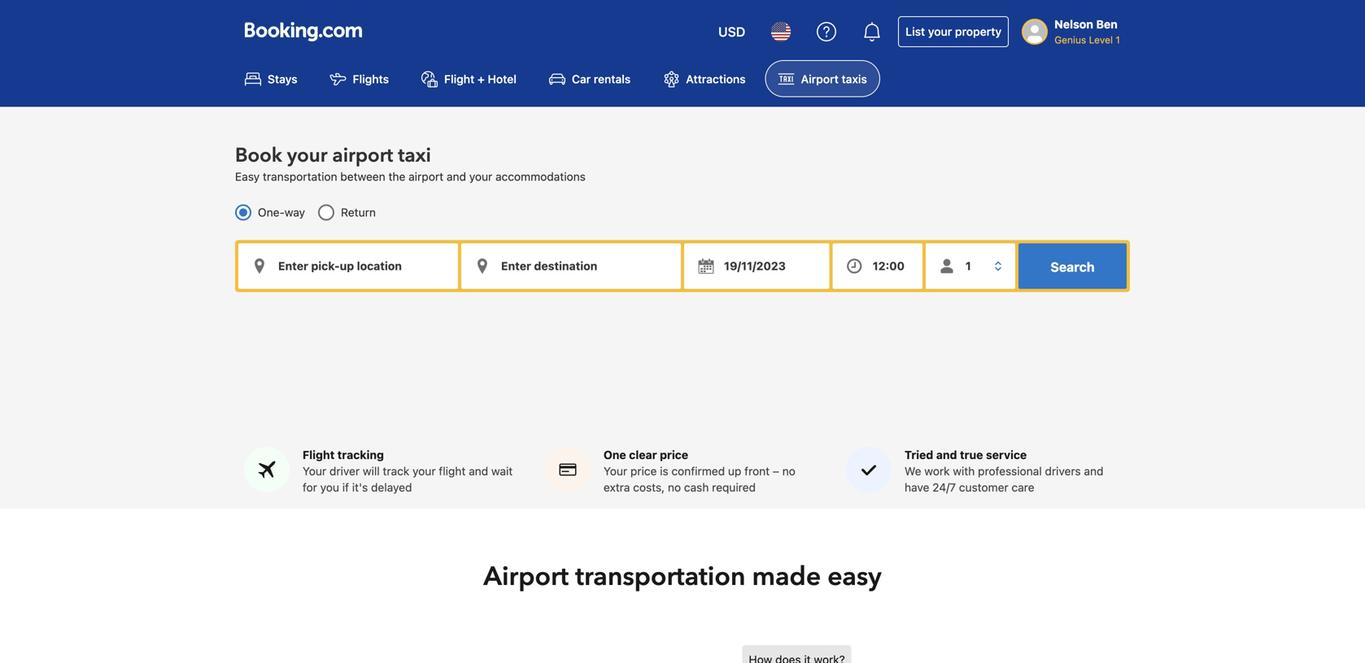 Task type: describe. For each thing, give the bounding box(es) containing it.
1 horizontal spatial price
[[660, 449, 688, 462]]

track
[[383, 465, 410, 478]]

clear
[[629, 449, 657, 462]]

will
[[363, 465, 380, 478]]

driver
[[330, 465, 360, 478]]

stays
[[268, 72, 297, 86]]

airport for airport transportation made easy
[[484, 560, 569, 595]]

level
[[1089, 34, 1113, 46]]

nelson ben genius level 1
[[1055, 17, 1120, 46]]

delayed
[[371, 481, 412, 495]]

one clear price your price is confirmed up front – no extra costs, no cash required
[[604, 449, 796, 495]]

tracking
[[337, 449, 384, 462]]

service
[[986, 449, 1027, 462]]

12:00 button
[[833, 244, 923, 289]]

flight for flight tracking your driver will track your flight and wait for you if it's delayed
[[303, 449, 335, 462]]

up
[[728, 465, 742, 478]]

taxis
[[842, 72, 867, 86]]

flight + hotel link
[[409, 60, 530, 97]]

flight
[[439, 465, 466, 478]]

work
[[925, 465, 950, 478]]

wait
[[491, 465, 513, 478]]

for
[[303, 481, 317, 495]]

attractions link
[[650, 60, 759, 97]]

your inside one clear price your price is confirmed up front – no extra costs, no cash required
[[604, 465, 628, 478]]

car
[[572, 72, 591, 86]]

flight + hotel
[[444, 72, 517, 86]]

0 horizontal spatial no
[[668, 481, 681, 495]]

costs,
[[633, 481, 665, 495]]

airport for airport taxis
[[801, 72, 839, 86]]

Enter pick-up location text field
[[238, 244, 458, 289]]

flights
[[353, 72, 389, 86]]

19/11/2023 button
[[684, 244, 830, 289]]

attractions
[[686, 72, 746, 86]]

your right book
[[287, 142, 328, 169]]

tried
[[905, 449, 934, 462]]

transportation inside the book your airport taxi easy transportation between the airport and your accommodations
[[263, 170, 337, 183]]

booking airport taxi image
[[742, 646, 1084, 664]]

Enter destination text field
[[461, 244, 681, 289]]

property
[[955, 25, 1002, 38]]

1 horizontal spatial transportation
[[575, 560, 746, 595]]

your left accommodations
[[469, 170, 493, 183]]

airport taxis
[[801, 72, 867, 86]]

customer
[[959, 481, 1009, 495]]

your inside flight tracking your driver will track your flight and wait for you if it's delayed
[[413, 465, 436, 478]]

way
[[285, 206, 305, 219]]

usd
[[719, 24, 746, 39]]

car rentals
[[572, 72, 631, 86]]

with
[[953, 465, 975, 478]]

airport taxis link
[[765, 60, 880, 97]]

and up work
[[936, 449, 957, 462]]

if
[[342, 481, 349, 495]]

front
[[745, 465, 770, 478]]

the
[[389, 170, 406, 183]]

and inside flight tracking your driver will track your flight and wait for you if it's delayed
[[469, 465, 488, 478]]

12:00
[[873, 259, 905, 273]]

0 horizontal spatial price
[[631, 465, 657, 478]]



Task type: vqa. For each thing, say whether or not it's contained in the screenshot.
12:00
yes



Task type: locate. For each thing, give the bounding box(es) containing it.
flights link
[[317, 60, 402, 97]]

list your property
[[906, 25, 1002, 38]]

your down one
[[604, 465, 628, 478]]

book your airport taxi easy transportation between the airport and your accommodations
[[235, 142, 586, 183]]

easy
[[235, 170, 260, 183]]

your
[[303, 465, 326, 478], [604, 465, 628, 478]]

1 vertical spatial flight
[[303, 449, 335, 462]]

price down clear
[[631, 465, 657, 478]]

flight for flight + hotel
[[444, 72, 475, 86]]

one
[[604, 449, 626, 462]]

ben
[[1096, 17, 1118, 31]]

taxi
[[398, 142, 431, 169]]

confirmed
[[672, 465, 725, 478]]

it's
[[352, 481, 368, 495]]

your right list
[[928, 25, 952, 38]]

1 vertical spatial price
[[631, 465, 657, 478]]

rentals
[[594, 72, 631, 86]]

between
[[340, 170, 385, 183]]

made
[[752, 560, 821, 595]]

usd button
[[709, 12, 755, 51]]

0 vertical spatial airport
[[332, 142, 393, 169]]

cash
[[684, 481, 709, 495]]

we
[[905, 465, 922, 478]]

airport up "between"
[[332, 142, 393, 169]]

0 vertical spatial no
[[783, 465, 796, 478]]

drivers
[[1045, 465, 1081, 478]]

stays link
[[232, 60, 310, 97]]

genius
[[1055, 34, 1086, 46]]

1 vertical spatial airport
[[409, 170, 444, 183]]

required
[[712, 481, 756, 495]]

1 vertical spatial no
[[668, 481, 681, 495]]

1 horizontal spatial no
[[783, 465, 796, 478]]

price
[[660, 449, 688, 462], [631, 465, 657, 478]]

and
[[447, 170, 466, 183], [936, 449, 957, 462], [469, 465, 488, 478], [1084, 465, 1104, 478]]

list your property link
[[898, 16, 1009, 47]]

you
[[320, 481, 339, 495]]

1
[[1116, 34, 1120, 46]]

0 horizontal spatial airport
[[332, 142, 393, 169]]

1 horizontal spatial flight
[[444, 72, 475, 86]]

0 vertical spatial airport
[[801, 72, 839, 86]]

have
[[905, 481, 930, 495]]

one-way
[[258, 206, 305, 219]]

0 horizontal spatial airport
[[484, 560, 569, 595]]

book
[[235, 142, 282, 169]]

2 your from the left
[[604, 465, 628, 478]]

1 your from the left
[[303, 465, 326, 478]]

booking.com online hotel reservations image
[[245, 22, 362, 41]]

care
[[1012, 481, 1035, 495]]

–
[[773, 465, 779, 478]]

airport
[[332, 142, 393, 169], [409, 170, 444, 183]]

and right the
[[447, 170, 466, 183]]

hotel
[[488, 72, 517, 86]]

1 horizontal spatial airport
[[409, 170, 444, 183]]

your up 'for'
[[303, 465, 326, 478]]

car rentals link
[[536, 60, 644, 97]]

flight tracking your driver will track your flight and wait for you if it's delayed
[[303, 449, 513, 495]]

price up is
[[660, 449, 688, 462]]

tried and true service we work with professional drivers and have 24/7 customer care
[[905, 449, 1104, 495]]

easy
[[828, 560, 882, 595]]

0 horizontal spatial flight
[[303, 449, 335, 462]]

flight left +
[[444, 72, 475, 86]]

no
[[783, 465, 796, 478], [668, 481, 681, 495]]

flight up driver
[[303, 449, 335, 462]]

search
[[1051, 259, 1095, 275]]

accommodations
[[496, 170, 586, 183]]

1 horizontal spatial your
[[604, 465, 628, 478]]

transportation
[[263, 170, 337, 183], [575, 560, 746, 595]]

flight
[[444, 72, 475, 86], [303, 449, 335, 462]]

0 horizontal spatial your
[[303, 465, 326, 478]]

0 horizontal spatial transportation
[[263, 170, 337, 183]]

airport down taxi
[[409, 170, 444, 183]]

19/11/2023
[[724, 259, 786, 273]]

airport
[[801, 72, 839, 86], [484, 560, 569, 595]]

24/7
[[933, 481, 956, 495]]

1 vertical spatial airport
[[484, 560, 569, 595]]

flight inside flight tracking your driver will track your flight and wait for you if it's delayed
[[303, 449, 335, 462]]

0 vertical spatial flight
[[444, 72, 475, 86]]

0 vertical spatial price
[[660, 449, 688, 462]]

professional
[[978, 465, 1042, 478]]

one-
[[258, 206, 285, 219]]

and inside the book your airport taxi easy transportation between the airport and your accommodations
[[447, 170, 466, 183]]

search button
[[1019, 244, 1127, 289]]

1 vertical spatial transportation
[[575, 560, 746, 595]]

0 vertical spatial transportation
[[263, 170, 337, 183]]

1 horizontal spatial airport
[[801, 72, 839, 86]]

no right –
[[783, 465, 796, 478]]

your right track
[[413, 465, 436, 478]]

+
[[478, 72, 485, 86]]

nelson
[[1055, 17, 1094, 31]]

list
[[906, 25, 925, 38]]

no down is
[[668, 481, 681, 495]]

true
[[960, 449, 983, 462]]

airport transportation made easy
[[484, 560, 882, 595]]

and left wait
[[469, 465, 488, 478]]

your inside flight tracking your driver will track your flight and wait for you if it's delayed
[[303, 465, 326, 478]]

extra
[[604, 481, 630, 495]]

return
[[341, 206, 376, 219]]

your
[[928, 25, 952, 38], [287, 142, 328, 169], [469, 170, 493, 183], [413, 465, 436, 478]]

and right drivers
[[1084, 465, 1104, 478]]

is
[[660, 465, 669, 478]]



